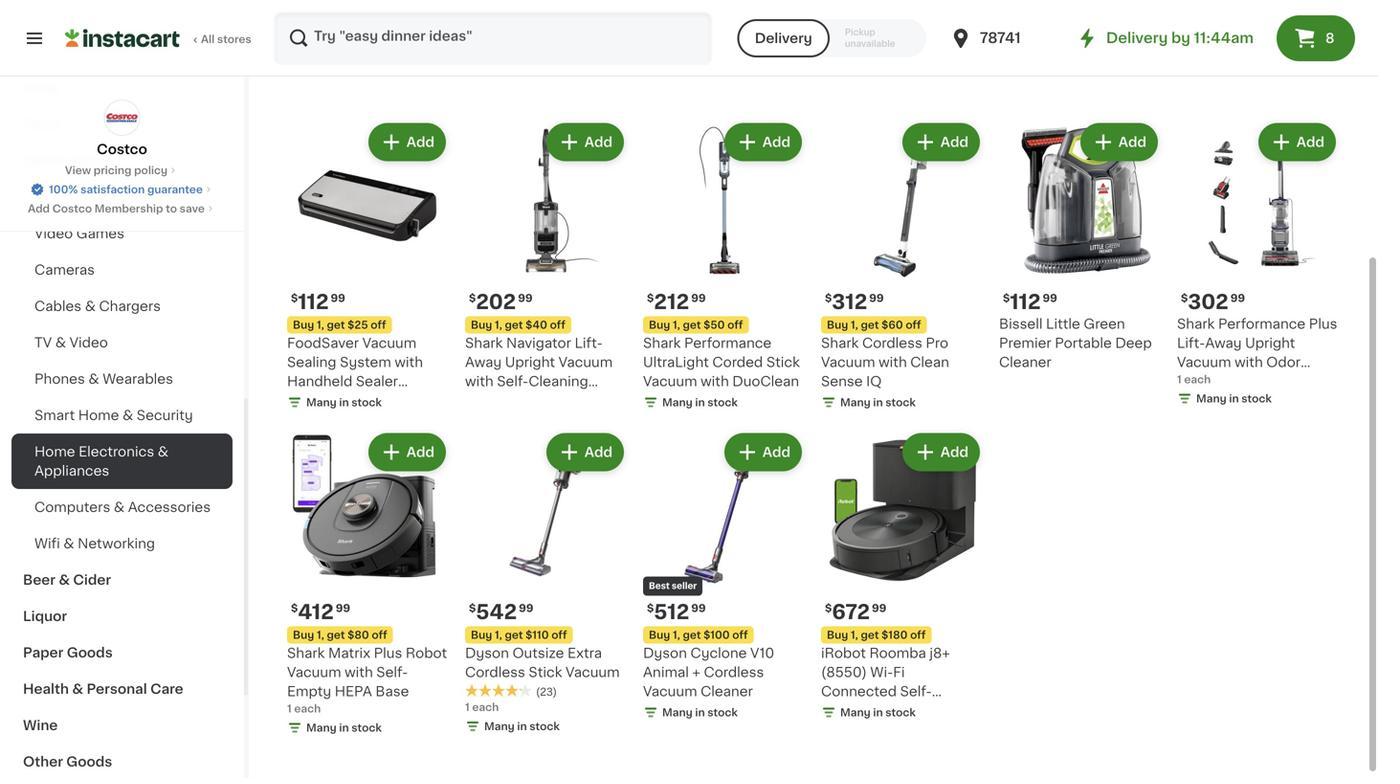Task type: vqa. For each thing, say whether or not it's contained in the screenshot.
'&' associated with Cider
yes



Task type: locate. For each thing, give the bounding box(es) containing it.
plus for performance
[[1310, 317, 1338, 331]]

by
[[1172, 31, 1191, 45]]

buy for 542
[[471, 630, 492, 640]]

add costco membership to save
[[28, 203, 205, 214]]

1 horizontal spatial dyson
[[643, 647, 687, 660]]

0 horizontal spatial cordless
[[465, 666, 525, 679]]

99 for dyson cyclone v10 animal + cordless vacuum cleaner
[[691, 603, 706, 614]]

0 vertical spatial robot
[[406, 647, 447, 660]]

1 horizontal spatial stick
[[767, 356, 800, 369]]

many down sense
[[841, 397, 871, 408]]

$ inside "$ 542 99"
[[469, 603, 476, 614]]

& for wearables
[[88, 372, 99, 386]]

shark down buy 1, get $40 off at the left of the page
[[465, 337, 503, 350]]

instacart logo image
[[65, 27, 180, 50]]

sealing
[[287, 356, 337, 369]]

robot inside shark matrix plus robot vacuum with self- empty hepa base 1 each
[[406, 647, 447, 660]]

& for personal
[[72, 683, 83, 696]]

cameras link
[[11, 252, 233, 288]]

0 vertical spatial plus
[[1310, 317, 1338, 331]]

get left the $180
[[861, 630, 879, 640]]

& right phones
[[88, 372, 99, 386]]

buy down the 512
[[649, 630, 670, 640]]

1 horizontal spatial robot
[[890, 704, 931, 718]]

$ up buy 1, get $40 off at the left of the page
[[469, 293, 476, 303]]

1 vertical spatial goods
[[66, 755, 112, 769]]

$ for dyson cyclone v10 animal + cordless vacuum cleaner
[[647, 603, 654, 614]]

in down hepa
[[339, 723, 349, 733]]

product group containing 412
[[287, 429, 450, 740]]

cleaner
[[1000, 356, 1052, 369], [701, 685, 753, 698]]

99 up buy 1, get $180 off
[[872, 603, 887, 614]]

1, for 312
[[851, 320, 859, 330]]

computers & accessories link
[[11, 489, 233, 526]]

off right $40
[[550, 320, 566, 330]]

in down connected
[[873, 708, 883, 718]]

99 inside $ 312 99
[[870, 293, 884, 303]]

0 horizontal spatial self-
[[377, 666, 408, 679]]

goods inside paper goods link
[[67, 646, 113, 660]]

all stores
[[201, 34, 251, 45]]

shark inside shark cordless pro vacuum with clean sense iq
[[821, 337, 859, 350]]

vacuum
[[363, 337, 417, 350], [559, 356, 613, 369], [821, 356, 876, 369], [1178, 356, 1232, 369], [643, 375, 698, 388], [287, 666, 341, 679], [566, 666, 620, 679], [643, 685, 698, 698], [821, 723, 876, 737]]

beer & cider
[[23, 573, 111, 587]]

99 up buy 1, get $25 off
[[331, 293, 345, 303]]

guarantee
[[147, 184, 203, 195]]

buy 1, get $80 off
[[293, 630, 387, 640]]

0 vertical spatial performance
[[1219, 317, 1306, 331]]

99 for shark navigator lift- away upright vacuum with self-cleaning brushroll
[[518, 293, 533, 303]]

v10
[[751, 647, 775, 660]]

$ 112 99
[[291, 292, 345, 312], [1003, 292, 1058, 312]]

cordless inside dyson cyclone v10 animal + cordless vacuum cleaner
[[704, 666, 764, 679]]

0 vertical spatial video
[[34, 227, 73, 240]]

$110
[[526, 630, 549, 640]]

1 vertical spatial plus
[[374, 647, 402, 660]]

j8+
[[930, 647, 950, 660]]

vacuum up the empty
[[287, 666, 341, 679]]

99 up buy 1, get $60 off
[[870, 293, 884, 303]]

smart home & security link
[[11, 397, 233, 434]]

8
[[1326, 32, 1335, 45]]

1 vertical spatial robot
[[890, 704, 931, 718]]

computers
[[34, 501, 110, 514]]

0 horizontal spatial cleaner
[[701, 685, 753, 698]]

0 horizontal spatial dyson
[[465, 647, 509, 660]]

many down ultralight
[[663, 397, 693, 408]]

health & personal care
[[23, 683, 183, 696]]

performance for duoclean
[[685, 337, 772, 350]]

costco link
[[97, 100, 147, 159]]

stick inside shark performance ultralight corded stick vacuum with duoclean
[[767, 356, 800, 369]]

brushroll
[[465, 394, 525, 407]]

buy down 542
[[471, 630, 492, 640]]

delivery for delivery by 11:44am
[[1107, 31, 1168, 45]]

vacuum inside dyson outsize extra cordless stick vacuum
[[566, 666, 620, 679]]

stick for 542
[[529, 666, 562, 679]]

78741 button
[[950, 11, 1064, 65]]

off right the $110 at the bottom left of page
[[552, 630, 567, 640]]

off right $50
[[728, 320, 743, 330]]

99 inside $ 302 99
[[1231, 293, 1246, 303]]

robot inside irobot roomba j8+ (8550) wi-fi connected self- emptying robot vacuum
[[890, 704, 931, 718]]

lift- up neutralizer
[[1178, 337, 1206, 350]]

baby
[[23, 81, 59, 95]]

emptying
[[821, 704, 886, 718]]

off for 112
[[371, 320, 386, 330]]

product group
[[287, 119, 450, 414], [465, 119, 628, 407], [643, 119, 806, 414], [821, 119, 984, 414], [1000, 119, 1162, 372], [1178, 119, 1340, 410], [287, 429, 450, 740], [465, 429, 628, 738], [643, 429, 806, 724], [821, 429, 984, 737]]

1 dyson from the left
[[465, 647, 509, 660]]

$ inside $ 312 99
[[825, 293, 832, 303]]

0 horizontal spatial stick
[[529, 666, 562, 679]]

plus for matrix
[[374, 647, 402, 660]]

off for 212
[[728, 320, 743, 330]]

0 horizontal spatial $ 112 99
[[291, 292, 345, 312]]

get for 202
[[505, 320, 523, 330]]

& right tv
[[55, 336, 66, 349]]

wine
[[23, 719, 58, 732]]

$ up buy 1, get $60 off
[[825, 293, 832, 303]]

2 horizontal spatial self-
[[901, 685, 932, 698]]

& inside "link"
[[59, 573, 70, 587]]

vacuum up neutralizer
[[1178, 356, 1232, 369]]

cordless down buy 1, get $110 off
[[465, 666, 525, 679]]

shark up ultralight
[[643, 337, 681, 350]]

99 inside "$ 542 99"
[[519, 603, 534, 614]]

0 vertical spatial self-
[[497, 375, 529, 388]]

plus inside shark performance plus lift-away upright vacuum with odor neutralizer
[[1310, 317, 1338, 331]]

0 horizontal spatial home
[[34, 445, 75, 459]]

phones & wearables link
[[11, 361, 233, 397]]

games
[[76, 227, 124, 240]]

self- inside irobot roomba j8+ (8550) wi-fi connected self- emptying robot vacuum
[[901, 685, 932, 698]]

costco
[[97, 143, 147, 156], [52, 203, 92, 214]]

off right $25
[[371, 320, 386, 330]]

performance inside shark performance plus lift-away upright vacuum with odor neutralizer
[[1219, 317, 1306, 331]]

each down dyson outsize extra cordless stick vacuum
[[472, 702, 499, 713]]

appliances
[[34, 464, 109, 478]]

stick inside dyson outsize extra cordless stick vacuum
[[529, 666, 562, 679]]

buy down the 312
[[827, 320, 849, 330]]

vacuum down animal on the bottom left
[[643, 685, 698, 698]]

0 horizontal spatial performance
[[685, 337, 772, 350]]

cordless inside shark cordless pro vacuum with clean sense iq
[[863, 337, 923, 350]]

other goods
[[23, 755, 112, 769]]

home
[[78, 409, 119, 422], [34, 445, 75, 459]]

0 vertical spatial cleaner
[[1000, 356, 1052, 369]]

0 vertical spatial goods
[[67, 646, 113, 660]]

cleaner inside the bissell little green premier portable deep cleaner
[[1000, 356, 1052, 369]]

view pricing policy
[[65, 165, 168, 176]]

1 horizontal spatial performance
[[1219, 317, 1306, 331]]

buy for 112
[[293, 320, 314, 330]]

99 inside $ 672 99
[[872, 603, 887, 614]]

0 horizontal spatial robot
[[406, 647, 447, 660]]

$ 302 99
[[1181, 292, 1246, 312]]

with inside shark performance plus lift-away upright vacuum with odor neutralizer
[[1235, 356, 1264, 369]]

add for 412
[[407, 446, 435, 459]]

0 vertical spatial home
[[78, 409, 119, 422]]

plus inside shark matrix plus robot vacuum with self- empty hepa base 1 each
[[374, 647, 402, 660]]

video games
[[34, 227, 124, 240]]

lift- inside shark performance plus lift-away upright vacuum with odor neutralizer
[[1178, 337, 1206, 350]]

$ for foodsaver vacuum sealing system with handheld sealer attachment
[[291, 293, 298, 303]]

each down "302"
[[1185, 374, 1211, 385]]

add button for 212
[[726, 125, 800, 159]]

$ down the best
[[647, 603, 654, 614]]

vacuum up "system" on the left of page
[[363, 337, 417, 350]]

performance up odor
[[1219, 317, 1306, 331]]

99 up buy 1, get $110 off
[[519, 603, 534, 614]]

0 horizontal spatial upright
[[505, 356, 555, 369]]

None search field
[[274, 11, 713, 65]]

product group containing 542
[[465, 429, 628, 738]]

with left odor
[[1235, 356, 1264, 369]]

attachment
[[287, 394, 367, 407]]

$ inside the $ 412 99
[[291, 603, 298, 614]]

2 goods from the top
[[66, 755, 112, 769]]

1 goods from the top
[[67, 646, 113, 660]]

shark cordless pro vacuum with clean sense iq
[[821, 337, 950, 388]]

vacuum inside shark navigator lift- away upright vacuum with self-cleaning brushroll
[[559, 356, 613, 369]]

many down handheld
[[306, 397, 337, 408]]

$50
[[704, 320, 725, 330]]

dyson for 542
[[465, 647, 509, 660]]

1 down dyson outsize extra cordless stick vacuum
[[465, 702, 470, 713]]

green
[[1084, 317, 1126, 331]]

vacuum inside dyson cyclone v10 animal + cordless vacuum cleaner
[[643, 685, 698, 698]]

1 vertical spatial performance
[[685, 337, 772, 350]]

paper goods
[[23, 646, 113, 660]]

0 horizontal spatial delivery
[[755, 32, 813, 45]]

112
[[298, 292, 329, 312], [1010, 292, 1041, 312]]

duoclean
[[733, 375, 800, 388]]

1 vertical spatial 1 each
[[465, 702, 499, 713]]

shark matrix plus robot vacuum with self- empty hepa base 1 each
[[287, 647, 447, 714]]

off right $80 at the bottom
[[372, 630, 387, 640]]

& right cables
[[85, 300, 96, 313]]

phones & wearables
[[34, 372, 173, 386]]

get left $50
[[683, 320, 701, 330]]

1 each
[[1178, 374, 1211, 385], [465, 702, 499, 713]]

shark performance ultralight corded stick vacuum with duoclean
[[643, 337, 800, 388]]

upright down navigator at the top left
[[505, 356, 555, 369]]

get left $40
[[505, 320, 523, 330]]

1 lift- from the left
[[575, 337, 603, 350]]

performance up the corded
[[685, 337, 772, 350]]

$ inside $ 512 99
[[647, 603, 654, 614]]

goods right other
[[66, 755, 112, 769]]

1 vertical spatial home
[[34, 445, 75, 459]]

lift-
[[575, 337, 603, 350], [1178, 337, 1206, 350]]

vacuum inside shark matrix plus robot vacuum with self- empty hepa base 1 each
[[287, 666, 341, 679]]

away up neutralizer
[[1206, 337, 1242, 350]]

with up hepa
[[345, 666, 373, 679]]

performance inside shark performance ultralight corded stick vacuum with duoclean
[[685, 337, 772, 350]]

video
[[34, 227, 73, 240], [70, 336, 108, 349]]

shark inside shark performance ultralight corded stick vacuum with duoclean
[[643, 337, 681, 350]]

robot down "fi"
[[890, 704, 931, 718]]

robot
[[406, 647, 447, 660], [890, 704, 931, 718]]

1 vertical spatial away
[[465, 356, 502, 369]]

512
[[654, 602, 690, 622]]

self- inside shark navigator lift- away upright vacuum with self-cleaning brushroll
[[497, 375, 529, 388]]

each down the empty
[[294, 704, 321, 714]]

1 horizontal spatial $ 112 99
[[1003, 292, 1058, 312]]

1, for 202
[[495, 320, 502, 330]]

many in stock down neutralizer
[[1197, 393, 1272, 404]]

$ for dyson outsize extra cordless stick vacuum
[[469, 603, 476, 614]]

with up iq
[[879, 356, 907, 369]]

1 vertical spatial self-
[[377, 666, 408, 679]]

1, up foodsaver
[[317, 320, 324, 330]]

$ up buy 1, get $25 off
[[291, 293, 298, 303]]

1 horizontal spatial home
[[78, 409, 119, 422]]

1 horizontal spatial upright
[[1246, 337, 1296, 350]]

buy down 202
[[471, 320, 492, 330]]

irobot roomba j8+ (8550) wi-fi connected self- emptying robot vacuum
[[821, 647, 950, 737]]

0 vertical spatial 1 each
[[1178, 374, 1211, 385]]

away up brushroll
[[465, 356, 502, 369]]

0 horizontal spatial 112
[[298, 292, 329, 312]]

add for 112
[[407, 135, 435, 149]]

1 horizontal spatial plus
[[1310, 317, 1338, 331]]

buy down 412
[[293, 630, 314, 640]]

foodsaver
[[287, 337, 359, 350]]

goods up health & personal care
[[67, 646, 113, 660]]

1 horizontal spatial cordless
[[704, 666, 764, 679]]

connected
[[821, 685, 897, 698]]

navigator
[[506, 337, 571, 350]]

lift- up the cleaning
[[575, 337, 603, 350]]

0 vertical spatial stick
[[767, 356, 800, 369]]

672
[[832, 602, 870, 622]]

2 horizontal spatial cordless
[[863, 337, 923, 350]]

99 for foodsaver vacuum sealing system with handheld sealer attachment
[[331, 293, 345, 303]]

$ for irobot roomba j8+ (8550) wi-fi connected self- emptying robot vacuum
[[825, 603, 832, 614]]

0 horizontal spatial 1 each
[[465, 702, 499, 713]]

buy 1, get $40 off
[[471, 320, 566, 330]]

save
[[180, 203, 205, 214]]

floral
[[23, 118, 61, 131]]

$25
[[348, 320, 368, 330]]

add button for 412
[[370, 435, 444, 470]]

& up networking
[[114, 501, 125, 514]]

away
[[1206, 337, 1242, 350], [465, 356, 502, 369]]

many down connected
[[841, 708, 871, 718]]

wifi & networking link
[[11, 526, 233, 562]]

Search field
[[276, 13, 711, 63]]

99 inside $ 212 99
[[691, 293, 706, 303]]

0 vertical spatial electronics
[[23, 154, 101, 168]]

$ up neutralizer
[[1181, 293, 1188, 303]]

0 horizontal spatial 1
[[287, 704, 292, 714]]

1, down $ 212 99
[[673, 320, 681, 330]]

get for 312
[[861, 320, 879, 330]]

1, down $ 312 99
[[851, 320, 859, 330]]

8 button
[[1277, 15, 1356, 61]]

1 horizontal spatial delivery
[[1107, 31, 1168, 45]]

+
[[693, 666, 701, 679]]

cordless down cyclone
[[704, 666, 764, 679]]

0 horizontal spatial costco
[[52, 203, 92, 214]]

delivery inside button
[[755, 32, 813, 45]]

vacuum up the cleaning
[[559, 356, 613, 369]]

costco logo image
[[104, 100, 140, 136]]

99 inside $ 512 99
[[691, 603, 706, 614]]

99 for dyson outsize extra cordless stick vacuum
[[519, 603, 534, 614]]

get left $80 at the bottom
[[327, 630, 345, 640]]

vacuum down ultralight
[[643, 375, 698, 388]]

1 horizontal spatial cleaner
[[1000, 356, 1052, 369]]

cables & chargers link
[[11, 288, 233, 325]]

1 $ 112 99 from the left
[[291, 292, 345, 312]]

cleaner down premier
[[1000, 356, 1052, 369]]

off right $60
[[906, 320, 922, 330]]

shark for 202
[[465, 337, 503, 350]]

99 for shark performance ultralight corded stick vacuum with duoclean
[[691, 293, 706, 303]]

stick up the (23)
[[529, 666, 562, 679]]

sealer
[[356, 375, 398, 388]]

$ 112 99 up buy 1, get $25 off
[[291, 292, 345, 312]]

$ for shark navigator lift- away upright vacuum with self-cleaning brushroll
[[469, 293, 476, 303]]

1, for 672
[[851, 630, 859, 640]]

cameras
[[34, 263, 95, 277]]

1 down the empty
[[287, 704, 292, 714]]

1, down 542
[[495, 630, 502, 640]]

2 vertical spatial self-
[[901, 685, 932, 698]]

dyson inside dyson cyclone v10 animal + cordless vacuum cleaner
[[643, 647, 687, 660]]

add button for 312
[[905, 125, 978, 159]]

cordless inside dyson outsize extra cordless stick vacuum
[[465, 666, 525, 679]]

0 vertical spatial away
[[1206, 337, 1242, 350]]

2 horizontal spatial each
[[1185, 374, 1211, 385]]

99 for irobot roomba j8+ (8550) wi-fi connected self- emptying robot vacuum
[[872, 603, 887, 614]]

cables & chargers
[[34, 300, 161, 313]]

fi
[[894, 666, 905, 679]]

1 vertical spatial electronics
[[79, 445, 154, 459]]

1 horizontal spatial 112
[[1010, 292, 1041, 312]]

hepa
[[335, 685, 372, 698]]

1 vertical spatial stick
[[529, 666, 562, 679]]

add button for 672
[[905, 435, 978, 470]]

add for 212
[[763, 135, 791, 149]]

1, down $ 512 99
[[673, 630, 681, 640]]

1 horizontal spatial lift-
[[1178, 337, 1206, 350]]

off for 412
[[372, 630, 387, 640]]

add for 672
[[941, 446, 969, 459]]

upright inside shark navigator lift- away upright vacuum with self-cleaning brushroll
[[505, 356, 555, 369]]

1 horizontal spatial self-
[[497, 375, 529, 388]]

vacuum up sense
[[821, 356, 876, 369]]

99
[[331, 293, 345, 303], [518, 293, 533, 303], [691, 293, 706, 303], [870, 293, 884, 303], [1043, 293, 1058, 303], [1231, 293, 1246, 303], [336, 603, 350, 614], [519, 603, 534, 614], [691, 603, 706, 614], [872, 603, 887, 614]]

1, up irobot
[[851, 630, 859, 640]]

floral link
[[11, 106, 233, 143]]

1 vertical spatial upright
[[505, 356, 555, 369]]

goods inside other goods link
[[66, 755, 112, 769]]

product group containing 672
[[821, 429, 984, 737]]

product group containing 302
[[1178, 119, 1340, 410]]

off right the $180
[[911, 630, 926, 640]]

dyson inside dyson outsize extra cordless stick vacuum
[[465, 647, 509, 660]]

stick up duoclean
[[767, 356, 800, 369]]

$ inside '$ 202 99'
[[469, 293, 476, 303]]

0 horizontal spatial plus
[[374, 647, 402, 660]]

1 vertical spatial cleaner
[[701, 685, 753, 698]]

home electronics & appliances
[[34, 445, 169, 478]]

& for networking
[[63, 537, 74, 551]]

get left the $110 at the bottom left of page
[[505, 630, 523, 640]]

stick for 212
[[767, 356, 800, 369]]

shark
[[1178, 317, 1215, 331], [465, 337, 503, 350], [643, 337, 681, 350], [821, 337, 859, 350], [287, 647, 325, 660]]

in down +
[[695, 708, 705, 718]]

lift- inside shark navigator lift- away upright vacuum with self-cleaning brushroll
[[575, 337, 603, 350]]

1 down $ 302 99
[[1178, 374, 1182, 385]]

wine link
[[11, 708, 233, 744]]

sense
[[821, 375, 863, 388]]

0 vertical spatial upright
[[1246, 337, 1296, 350]]

99 inside '$ 202 99'
[[518, 293, 533, 303]]

off for 512
[[733, 630, 748, 640]]

1, down the $ 412 99
[[317, 630, 324, 640]]

view
[[65, 165, 91, 176]]

1 vertical spatial costco
[[52, 203, 92, 214]]

cleaner inside dyson cyclone v10 animal + cordless vacuum cleaner
[[701, 685, 753, 698]]

1 horizontal spatial away
[[1206, 337, 1242, 350]]

add for 202
[[585, 135, 613, 149]]

off
[[371, 320, 386, 330], [550, 320, 566, 330], [728, 320, 743, 330], [906, 320, 922, 330], [372, 630, 387, 640], [552, 630, 567, 640], [733, 630, 748, 640], [911, 630, 926, 640]]

$ up buy 1, get $80 off
[[291, 603, 298, 614]]

0 horizontal spatial lift-
[[575, 337, 603, 350]]

$ inside $ 212 99
[[647, 293, 654, 303]]

shark inside shark navigator lift- away upright vacuum with self-cleaning brushroll
[[465, 337, 503, 350]]

99 up buy 1, get $50 off
[[691, 293, 706, 303]]

2 dyson from the left
[[643, 647, 687, 660]]

& right "beer"
[[59, 573, 70, 587]]

& inside home electronics & appliances
[[158, 445, 169, 459]]

electronics up 100%
[[23, 154, 101, 168]]

buy up irobot
[[827, 630, 849, 640]]

self- down "fi"
[[901, 685, 932, 698]]

0 horizontal spatial away
[[465, 356, 502, 369]]

add for 542
[[585, 446, 613, 459]]

$ inside $ 672 99
[[825, 603, 832, 614]]

shark up sense
[[821, 337, 859, 350]]

portable
[[1055, 337, 1112, 350]]

video down audio on the left top of page
[[34, 227, 73, 240]]

0 vertical spatial costco
[[97, 143, 147, 156]]

stock down dyson cyclone v10 animal + cordless vacuum cleaner
[[708, 708, 738, 718]]

0 horizontal spatial each
[[294, 704, 321, 714]]

$ for shark performance ultralight corded stick vacuum with duoclean
[[647, 293, 654, 303]]

away inside shark navigator lift- away upright vacuum with self-cleaning brushroll
[[465, 356, 502, 369]]

electronics down smart home & security in the bottom left of the page
[[79, 445, 154, 459]]

1, for 542
[[495, 630, 502, 640]]

2 lift- from the left
[[1178, 337, 1206, 350]]



Task type: describe. For each thing, give the bounding box(es) containing it.
bissell little green premier portable deep cleaner
[[1000, 317, 1152, 369]]

dyson for 512
[[643, 647, 687, 660]]

$ for shark cordless pro vacuum with clean sense iq
[[825, 293, 832, 303]]

security
[[137, 409, 193, 422]]

add inside add costco membership to save link
[[28, 203, 50, 214]]

pricing
[[94, 165, 132, 176]]

1, for 512
[[673, 630, 681, 640]]

smart
[[34, 409, 75, 422]]

$ up bissell on the top
[[1003, 293, 1010, 303]]

& for chargers
[[85, 300, 96, 313]]

shark performance plus lift-away upright vacuum with odor neutralizer
[[1178, 317, 1338, 388]]

many down animal on the bottom left
[[663, 708, 693, 718]]

accessories
[[128, 501, 211, 514]]

personal
[[87, 683, 147, 696]]

get for 542
[[505, 630, 523, 640]]

health & personal care link
[[11, 671, 233, 708]]

$100
[[704, 630, 730, 640]]

$ inside $ 302 99
[[1181, 293, 1188, 303]]

upright inside shark performance plus lift-away upright vacuum with odor neutralizer
[[1246, 337, 1296, 350]]

delivery for delivery
[[755, 32, 813, 45]]

delivery button
[[738, 19, 830, 57]]

add button for 542
[[548, 435, 622, 470]]

with inside shark navigator lift- away upright vacuum with self-cleaning brushroll
[[465, 375, 494, 388]]

service type group
[[738, 19, 927, 57]]

(23)
[[536, 687, 557, 697]]

get for 112
[[327, 320, 345, 330]]

buy for 312
[[827, 320, 849, 330]]

$60
[[882, 320, 903, 330]]

goods for other goods
[[66, 755, 112, 769]]

ultralight
[[643, 356, 709, 369]]

handheld
[[287, 375, 353, 388]]

2 horizontal spatial 1
[[1178, 374, 1182, 385]]

add button for 112
[[370, 125, 444, 159]]

buy for 412
[[293, 630, 314, 640]]

1 horizontal spatial costco
[[97, 143, 147, 156]]

self- for 202
[[497, 375, 529, 388]]

foodsaver vacuum sealing system with handheld sealer attachment
[[287, 337, 423, 407]]

health
[[23, 683, 69, 696]]

99 inside the $ 412 99
[[336, 603, 350, 614]]

add button for 512
[[726, 435, 800, 470]]

stock down the sealer
[[352, 397, 382, 408]]

1 horizontal spatial 1
[[465, 702, 470, 713]]

buy for 512
[[649, 630, 670, 640]]

product group containing 202
[[465, 119, 628, 407]]

many down neutralizer
[[1197, 393, 1227, 404]]

stores
[[217, 34, 251, 45]]

$ 512 99
[[647, 602, 706, 622]]

& down "phones & wearables" link
[[123, 409, 133, 422]]

& for accessories
[[114, 501, 125, 514]]

2 $ 112 99 from the left
[[1003, 292, 1058, 312]]

buy 1, get $25 off
[[293, 320, 386, 330]]

with inside shark cordless pro vacuum with clean sense iq
[[879, 356, 907, 369]]

off for 672
[[911, 630, 926, 640]]

many down the empty
[[306, 723, 337, 733]]

wifi
[[34, 537, 60, 551]]

goods for paper goods
[[67, 646, 113, 660]]

vacuum inside irobot roomba j8+ (8550) wi-fi connected self- emptying robot vacuum
[[821, 723, 876, 737]]

add for 512
[[763, 446, 791, 459]]

base
[[376, 685, 409, 698]]

212
[[654, 292, 690, 312]]

$ 202 99
[[469, 292, 533, 312]]

paper goods link
[[11, 635, 233, 671]]

many in stock down iq
[[841, 397, 916, 408]]

202
[[476, 292, 516, 312]]

$ 542 99
[[469, 602, 534, 622]]

many in stock down shark performance ultralight corded stick vacuum with duoclean
[[663, 397, 738, 408]]

buy for 212
[[649, 320, 670, 330]]

get for 672
[[861, 630, 879, 640]]

cider
[[73, 573, 111, 587]]

& for video
[[55, 336, 66, 349]]

1 vertical spatial video
[[70, 336, 108, 349]]

with inside "foodsaver vacuum sealing system with handheld sealer attachment"
[[395, 356, 423, 369]]

many in stock down handheld
[[306, 397, 382, 408]]

wifi & networking
[[34, 537, 155, 551]]

cleaning
[[529, 375, 589, 388]]

other goods link
[[11, 744, 233, 778]]

in down dyson outsize extra cordless stick vacuum
[[517, 721, 527, 732]]

542
[[476, 602, 517, 622]]

tv & video link
[[11, 325, 233, 361]]

electronics inside home electronics & appliances
[[79, 445, 154, 459]]

shark navigator lift- away upright vacuum with self-cleaning brushroll
[[465, 337, 613, 407]]

cyclone
[[691, 647, 747, 660]]

1, for 212
[[673, 320, 681, 330]]

78741
[[980, 31, 1021, 45]]

stock down the (23)
[[530, 721, 560, 732]]

1, for 412
[[317, 630, 324, 640]]

self- inside shark matrix plus robot vacuum with self- empty hepa base 1 each
[[377, 666, 408, 679]]

pro
[[926, 337, 949, 350]]

many down dyson outsize extra cordless stick vacuum
[[484, 721, 515, 732]]

in down neutralizer
[[1230, 393, 1239, 404]]

deep
[[1116, 337, 1152, 350]]

tv
[[34, 336, 52, 349]]

stock down shark performance ultralight corded stick vacuum with duoclean
[[708, 397, 738, 408]]

in down shark performance ultralight corded stick vacuum with duoclean
[[695, 397, 705, 408]]

matrix
[[328, 647, 371, 660]]

corded
[[713, 356, 763, 369]]

audio
[[34, 191, 73, 204]]

1 horizontal spatial each
[[472, 702, 499, 713]]

vacuum inside shark cordless pro vacuum with clean sense iq
[[821, 356, 876, 369]]

chargers
[[99, 300, 161, 313]]

get for 412
[[327, 630, 345, 640]]

performance for with
[[1219, 317, 1306, 331]]

in down handheld
[[339, 397, 349, 408]]

product group containing 512
[[643, 429, 806, 724]]

best
[[649, 582, 670, 591]]

many in stock down hepa
[[306, 723, 382, 733]]

$ 212 99
[[647, 292, 706, 312]]

baby link
[[11, 70, 233, 106]]

add button for 202
[[548, 125, 622, 159]]

empty
[[287, 685, 331, 698]]

away inside shark performance plus lift-away upright vacuum with odor neutralizer
[[1206, 337, 1242, 350]]

$ 412 99
[[291, 602, 350, 622]]

with inside shark matrix plus robot vacuum with self- empty hepa base 1 each
[[345, 666, 373, 679]]

membership
[[95, 203, 163, 214]]

self- for 672
[[901, 685, 932, 698]]

each inside shark matrix plus robot vacuum with self- empty hepa base 1 each
[[294, 704, 321, 714]]

liquor link
[[11, 598, 233, 635]]

delivery by 11:44am
[[1107, 31, 1254, 45]]

vacuum inside shark performance plus lift-away upright vacuum with odor neutralizer
[[1178, 356, 1232, 369]]

system
[[340, 356, 391, 369]]

stock down hepa
[[352, 723, 382, 733]]

in down iq
[[873, 397, 883, 408]]

paper
[[23, 646, 63, 660]]

shark for 212
[[643, 337, 681, 350]]

100% satisfaction guarantee
[[49, 184, 203, 195]]

irobot
[[821, 647, 866, 660]]

shark inside shark matrix plus robot vacuum with self- empty hepa base 1 each
[[287, 647, 325, 660]]

get for 212
[[683, 320, 701, 330]]

312
[[832, 292, 868, 312]]

dyson cyclone v10 animal + cordless vacuum cleaner
[[643, 647, 775, 698]]

iq
[[867, 375, 882, 388]]

buy for 202
[[471, 320, 492, 330]]

99 up little
[[1043, 293, 1058, 303]]

11:44am
[[1194, 31, 1254, 45]]

many in stock down connected
[[841, 708, 916, 718]]

policy
[[134, 165, 168, 176]]

extra
[[568, 647, 602, 660]]

buy 1, get $180 off
[[827, 630, 926, 640]]

buy 1, get $50 off
[[649, 320, 743, 330]]

shark for 312
[[821, 337, 859, 350]]

vacuum inside shark performance ultralight corded stick vacuum with duoclean
[[643, 375, 698, 388]]

neutralizer
[[1178, 375, 1251, 388]]

1 112 from the left
[[298, 292, 329, 312]]

add for 312
[[941, 135, 969, 149]]

all
[[201, 34, 215, 45]]

stock down "fi"
[[886, 708, 916, 718]]

buy 1, get $100 off
[[649, 630, 748, 640]]

& for cider
[[59, 573, 70, 587]]

get for 512
[[683, 630, 701, 640]]

off for 312
[[906, 320, 922, 330]]

audio link
[[11, 179, 233, 215]]

electronics link
[[11, 143, 233, 179]]

off for 542
[[552, 630, 567, 640]]

to
[[166, 203, 177, 214]]

2 112 from the left
[[1010, 292, 1041, 312]]

99 for shark cordless pro vacuum with clean sense iq
[[870, 293, 884, 303]]

many in stock down the (23)
[[484, 721, 560, 732]]

beer & cider link
[[11, 562, 233, 598]]

add costco membership to save link
[[28, 201, 216, 216]]

vacuum inside "foodsaver vacuum sealing system with handheld sealer attachment"
[[363, 337, 417, 350]]

off for 202
[[550, 320, 566, 330]]

1, for 112
[[317, 320, 324, 330]]

with inside shark performance ultralight corded stick vacuum with duoclean
[[701, 375, 729, 388]]

many in stock down +
[[663, 708, 738, 718]]

buy for 672
[[827, 630, 849, 640]]

bissell
[[1000, 317, 1043, 331]]

1 inside shark matrix plus robot vacuum with self- empty hepa base 1 each
[[287, 704, 292, 714]]

stock down odor
[[1242, 393, 1272, 404]]

100% satisfaction guarantee button
[[30, 178, 214, 197]]

product group containing 312
[[821, 119, 984, 414]]

shark inside shark performance plus lift-away upright vacuum with odor neutralizer
[[1178, 317, 1215, 331]]

buy 1, get $60 off
[[827, 320, 922, 330]]

home inside home electronics & appliances
[[34, 445, 75, 459]]

1 horizontal spatial 1 each
[[1178, 374, 1211, 385]]

product group containing 212
[[643, 119, 806, 414]]

stock down shark cordless pro vacuum with clean sense iq
[[886, 397, 916, 408]]



